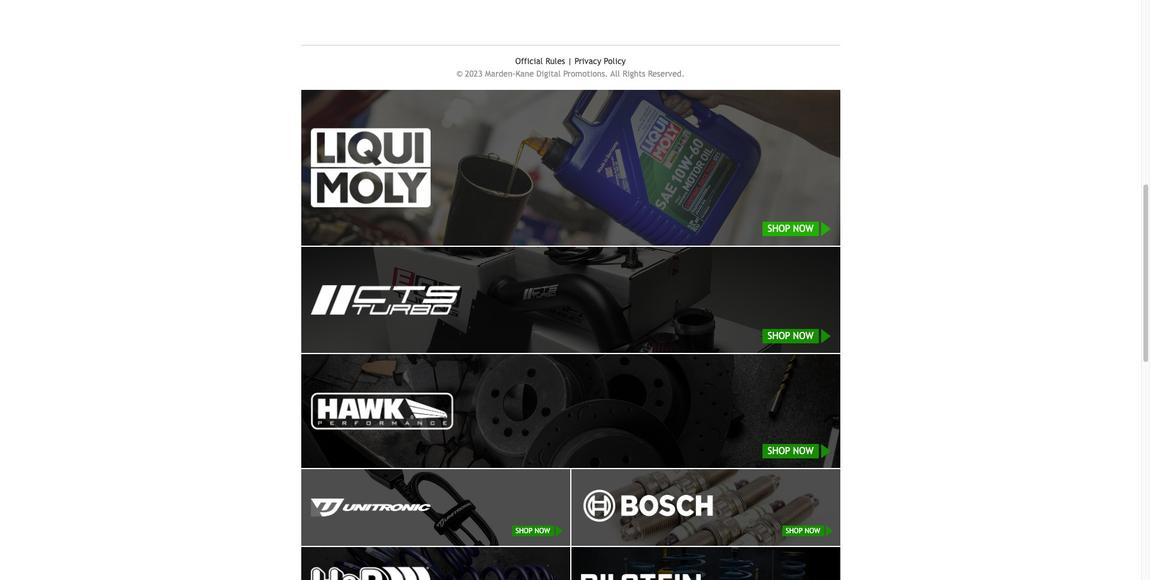 Task type: vqa. For each thing, say whether or not it's contained in the screenshot.
Hengst image
no



Task type: describe. For each thing, give the bounding box(es) containing it.
h&r image
[[311, 567, 431, 580]]

marden-
[[485, 69, 516, 79]]

policy
[[604, 56, 626, 66]]

2023
[[465, 69, 483, 79]]

shop for hawk 'image'
[[768, 446, 791, 457]]

bosch image
[[581, 480, 716, 536]]

privacy policy link
[[575, 56, 626, 66]]

shop now for hawk 'image'
[[768, 446, 814, 457]]

promotions.
[[564, 69, 609, 79]]

shop for "liqui moly" image
[[768, 223, 791, 234]]

hawk image
[[311, 393, 453, 430]]

shop now for cts image
[[768, 330, 814, 342]]

shop for cts image
[[768, 330, 791, 342]]

liqui moly image
[[311, 128, 431, 207]]

kane
[[516, 69, 534, 79]]

rules
[[546, 56, 566, 66]]

official rules link
[[516, 56, 566, 66]]



Task type: locate. For each thing, give the bounding box(es) containing it.
unitronic image
[[311, 499, 431, 517]]

privacy
[[575, 56, 602, 66]]

official rules | privacy policy © 2023 marden-kane digital promotions. all rights reserved.
[[457, 56, 685, 79]]

now for hawk 'image'
[[794, 446, 814, 457]]

bilstein image
[[581, 574, 701, 580]]

cts image
[[311, 285, 461, 315]]

now for "liqui moly" image
[[794, 223, 814, 234]]

shop now for "liqui moly" image
[[768, 223, 814, 234]]

|
[[568, 56, 573, 66]]

shop now link
[[301, 90, 841, 246], [301, 247, 841, 353], [301, 354, 841, 468], [301, 470, 570, 546], [572, 470, 841, 546]]

digital
[[537, 69, 561, 79]]

all
[[611, 69, 621, 79]]

reserved.
[[648, 69, 685, 79]]

now
[[794, 223, 814, 234], [794, 330, 814, 342], [794, 446, 814, 457], [535, 527, 551, 536], [805, 527, 821, 536]]

now for cts image
[[794, 330, 814, 342]]

official
[[516, 56, 543, 66]]

shop now
[[768, 223, 814, 234], [768, 330, 814, 342], [768, 446, 814, 457], [516, 527, 551, 536], [786, 527, 821, 536]]

shop
[[768, 223, 791, 234], [768, 330, 791, 342], [768, 446, 791, 457], [516, 527, 533, 536], [786, 527, 803, 536]]

rights
[[623, 69, 646, 79]]

©
[[457, 69, 463, 79]]



